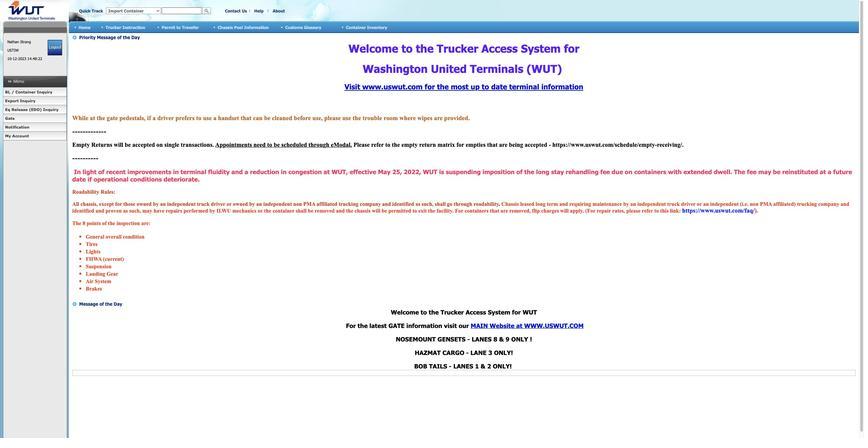 Task type: describe. For each thing, give the bounding box(es) containing it.
help
[[254, 8, 264, 13]]

pool
[[234, 25, 243, 30]]

trucker
[[106, 25, 121, 30]]

notification link
[[3, 123, 67, 132]]

my account link
[[3, 132, 67, 141]]

to
[[177, 25, 181, 30]]

permit
[[162, 25, 175, 30]]

login image
[[48, 40, 62, 55]]

(edo)
[[29, 107, 42, 112]]

bl
[[5, 90, 10, 94]]

my
[[5, 134, 11, 138]]

12-
[[13, 56, 18, 61]]

ustiw
[[7, 48, 19, 52]]

eq
[[5, 107, 10, 112]]

information
[[244, 25, 269, 30]]

help link
[[254, 8, 264, 13]]

quick track
[[79, 8, 103, 13]]

track
[[92, 8, 103, 13]]

2023
[[18, 56, 26, 61]]

10-
[[7, 56, 13, 61]]

instruction
[[123, 25, 145, 30]]

10-12-2023 14:48:22
[[7, 56, 42, 61]]

contact us link
[[225, 8, 247, 13]]

chassis
[[218, 25, 233, 30]]

nathan strang
[[7, 40, 31, 44]]

gate link
[[3, 114, 67, 123]]

strang
[[20, 40, 31, 44]]

1 horizontal spatial container
[[346, 25, 366, 30]]

contact
[[225, 8, 241, 13]]

container inventory
[[346, 25, 388, 30]]

us
[[242, 8, 247, 13]]



Task type: vqa. For each thing, say whether or not it's contained in the screenshot.
user preference Link
no



Task type: locate. For each thing, give the bounding box(es) containing it.
nathan
[[7, 40, 19, 44]]

2 vertical spatial inquiry
[[43, 107, 59, 112]]

inquiry right (edo)
[[43, 107, 59, 112]]

chassis pool information
[[218, 25, 269, 30]]

export
[[5, 99, 19, 103]]

export inquiry link
[[3, 97, 67, 105]]

customs glossary
[[285, 25, 322, 30]]

inquiry for (edo)
[[43, 107, 59, 112]]

glossary
[[304, 25, 322, 30]]

my account
[[5, 134, 29, 138]]

inquiry down bl / container inquiry
[[20, 99, 36, 103]]

container
[[346, 25, 366, 30], [15, 90, 36, 94]]

/
[[12, 90, 14, 94]]

trucker instruction
[[106, 25, 145, 30]]

notification
[[5, 125, 29, 129]]

about
[[273, 8, 285, 13]]

customs
[[285, 25, 303, 30]]

container left inventory
[[346, 25, 366, 30]]

inquiry
[[37, 90, 52, 94], [20, 99, 36, 103], [43, 107, 59, 112]]

eq release (edo) inquiry link
[[3, 105, 67, 114]]

inquiry inside the 'eq release (edo) inquiry' link
[[43, 107, 59, 112]]

None text field
[[162, 7, 202, 14]]

eq release (edo) inquiry
[[5, 107, 59, 112]]

transfer
[[182, 25, 199, 30]]

inquiry inside bl / container inquiry link
[[37, 90, 52, 94]]

inventory
[[367, 25, 388, 30]]

inquiry up the export inquiry link on the left top of the page
[[37, 90, 52, 94]]

about link
[[273, 8, 285, 13]]

0 horizontal spatial container
[[15, 90, 36, 94]]

1 vertical spatial container
[[15, 90, 36, 94]]

home
[[79, 25, 91, 30]]

14:48:22
[[27, 56, 42, 61]]

contact us
[[225, 8, 247, 13]]

account
[[12, 134, 29, 138]]

gate
[[5, 116, 15, 121]]

inquiry inside the export inquiry link
[[20, 99, 36, 103]]

export inquiry
[[5, 99, 36, 103]]

1 vertical spatial inquiry
[[20, 99, 36, 103]]

0 vertical spatial container
[[346, 25, 366, 30]]

bl / container inquiry link
[[3, 88, 67, 97]]

0 vertical spatial inquiry
[[37, 90, 52, 94]]

release
[[11, 107, 28, 112]]

container up export inquiry
[[15, 90, 36, 94]]

inquiry for container
[[37, 90, 52, 94]]

quick
[[79, 8, 91, 13]]

permit to transfer
[[162, 25, 199, 30]]

bl / container inquiry
[[5, 90, 52, 94]]



